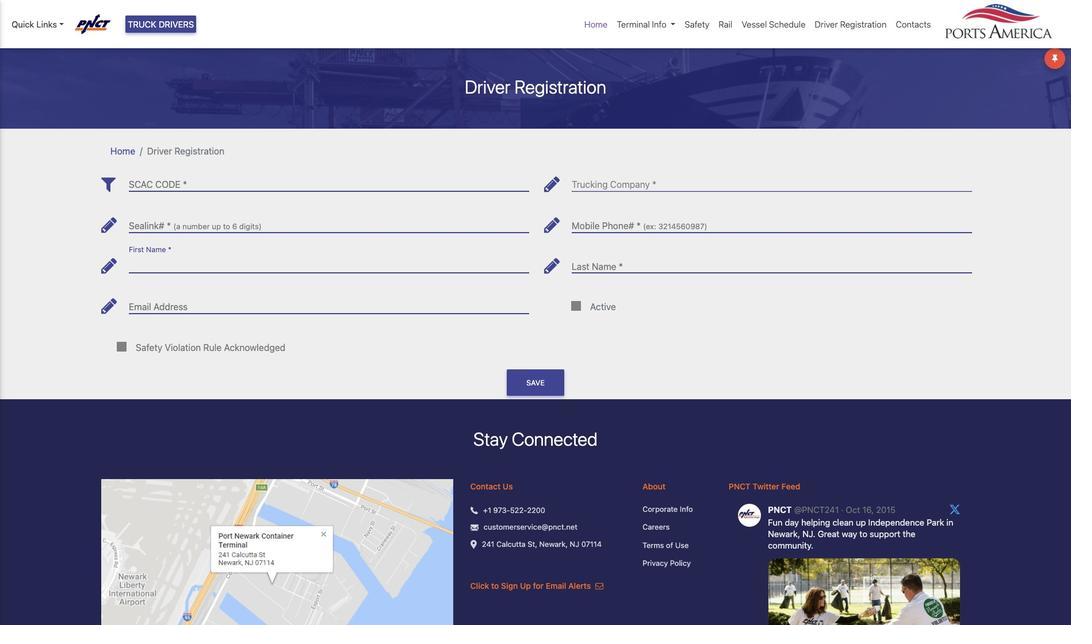 Task type: vqa. For each thing, say whether or not it's contained in the screenshot.
3rd ATLANTIC
no



Task type: locate. For each thing, give the bounding box(es) containing it.
careers
[[643, 523, 670, 532]]

0 vertical spatial info
[[652, 19, 667, 29]]

973-
[[493, 506, 510, 515]]

careers link
[[643, 522, 711, 534]]

about
[[643, 482, 666, 492]]

2 vertical spatial driver registration
[[147, 146, 224, 156]]

+1 973-522-2200 link
[[483, 505, 545, 517]]

0 horizontal spatial driver
[[147, 146, 172, 156]]

2 horizontal spatial driver
[[815, 19, 838, 29]]

* right code
[[183, 180, 187, 190]]

newark,
[[539, 540, 568, 549]]

+1 973-522-2200
[[483, 506, 545, 515]]

0 horizontal spatial to
[[223, 222, 230, 231]]

1 horizontal spatial registration
[[515, 76, 606, 98]]

sign
[[501, 581, 518, 591]]

522-
[[510, 506, 527, 515]]

up
[[520, 581, 531, 591]]

click to sign up for email alerts
[[470, 581, 593, 591]]

2 horizontal spatial driver registration
[[815, 19, 887, 29]]

digits)
[[239, 222, 262, 231]]

1 horizontal spatial email
[[546, 581, 566, 591]]

*
[[183, 180, 187, 190], [652, 180, 656, 190], [167, 221, 171, 231], [637, 221, 641, 231], [168, 245, 171, 254], [619, 261, 623, 272]]

1 vertical spatial registration
[[515, 76, 606, 98]]

info up the 'careers' link
[[680, 505, 693, 514]]

1 horizontal spatial driver registration
[[465, 76, 606, 98]]

safety link
[[680, 13, 714, 35]]

241 calcutta st, newark, nj 07114 link
[[482, 539, 602, 551]]

241
[[482, 540, 494, 549]]

0 horizontal spatial info
[[652, 19, 667, 29]]

07114
[[581, 540, 602, 549]]

1 vertical spatial name
[[592, 261, 616, 272]]

safety inside safety link
[[685, 19, 709, 29]]

to left '6'
[[223, 222, 230, 231]]

0 vertical spatial safety
[[685, 19, 709, 29]]

vessel schedule link
[[737, 13, 810, 35]]

nj
[[570, 540, 579, 549]]

0 horizontal spatial name
[[146, 245, 166, 254]]

1 horizontal spatial info
[[680, 505, 693, 514]]

safety left violation
[[136, 343, 162, 353]]

name right last
[[592, 261, 616, 272]]

to left sign
[[491, 581, 499, 591]]

terminal info link
[[612, 13, 680, 35]]

* left '(ex:'
[[637, 221, 641, 231]]

registration
[[840, 19, 887, 29], [515, 76, 606, 98], [174, 146, 224, 156]]

0 horizontal spatial safety
[[136, 343, 162, 353]]

alerts
[[568, 581, 591, 591]]

truck
[[128, 19, 156, 29]]

1 horizontal spatial name
[[592, 261, 616, 272]]

home up scac
[[110, 146, 135, 156]]

0 horizontal spatial driver registration
[[147, 146, 224, 156]]

1 horizontal spatial driver
[[465, 76, 511, 98]]

mobile
[[572, 221, 600, 231]]

* right company
[[652, 180, 656, 190]]

scac
[[129, 180, 153, 190]]

email right for
[[546, 581, 566, 591]]

1 vertical spatial info
[[680, 505, 693, 514]]

info
[[652, 19, 667, 29], [680, 505, 693, 514]]

terms
[[643, 541, 664, 550]]

corporate info
[[643, 505, 693, 514]]

click
[[470, 581, 489, 591]]

privacy policy
[[643, 559, 691, 568]]

name
[[146, 245, 166, 254], [592, 261, 616, 272]]

use
[[675, 541, 689, 550]]

info right terminal
[[652, 19, 667, 29]]

to
[[223, 222, 230, 231], [491, 581, 499, 591]]

driver
[[815, 19, 838, 29], [465, 76, 511, 98], [147, 146, 172, 156]]

1 vertical spatial driver
[[465, 76, 511, 98]]

0 vertical spatial driver registration
[[815, 19, 887, 29]]

0 vertical spatial name
[[146, 245, 166, 254]]

1 vertical spatial to
[[491, 581, 499, 591]]

driver registration
[[815, 19, 887, 29], [465, 76, 606, 98], [147, 146, 224, 156]]

name right first
[[146, 245, 166, 254]]

privacy policy link
[[643, 559, 711, 570]]

2200
[[527, 506, 545, 515]]

name for last
[[592, 261, 616, 272]]

0 vertical spatial email
[[129, 302, 151, 312]]

1 horizontal spatial safety
[[685, 19, 709, 29]]

sealink# * (a number up to 6 digits)
[[129, 221, 262, 231]]

driver registration link
[[810, 13, 891, 35]]

home link up scac
[[110, 146, 135, 156]]

None text field
[[129, 212, 529, 233]]

1 vertical spatial home
[[110, 146, 135, 156]]

links
[[36, 19, 57, 29]]

connected
[[512, 429, 598, 451]]

last name *
[[572, 261, 623, 272]]

corporate info link
[[643, 504, 711, 516]]

home left terminal
[[584, 19, 608, 29]]

0 vertical spatial home link
[[580, 13, 612, 35]]

0 vertical spatial to
[[223, 222, 230, 231]]

click to sign up for email alerts link
[[470, 581, 603, 591]]

* right first
[[168, 245, 171, 254]]

0 vertical spatial home
[[584, 19, 608, 29]]

1 vertical spatial safety
[[136, 343, 162, 353]]

1 vertical spatial home link
[[110, 146, 135, 156]]

None text field
[[572, 212, 972, 233]]

home link
[[580, 13, 612, 35], [110, 146, 135, 156]]

save button
[[507, 370, 564, 397]]

code
[[155, 180, 180, 190]]

home
[[584, 19, 608, 29], [110, 146, 135, 156]]

privacy
[[643, 559, 668, 568]]

info inside 'link'
[[652, 19, 667, 29]]

1 horizontal spatial home
[[584, 19, 608, 29]]

2 horizontal spatial registration
[[840, 19, 887, 29]]

0 horizontal spatial registration
[[174, 146, 224, 156]]

last
[[572, 261, 589, 272]]

mobile phone# * (ex: 3214560987)
[[572, 221, 707, 231]]

name for first
[[146, 245, 166, 254]]

* for first name *
[[168, 245, 171, 254]]

home link left terminal
[[580, 13, 612, 35]]

* right last
[[619, 261, 623, 272]]

pnct twitter feed
[[729, 482, 800, 492]]

1 horizontal spatial to
[[491, 581, 499, 591]]

* for mobile phone# * (ex: 3214560987)
[[637, 221, 641, 231]]

0 horizontal spatial email
[[129, 302, 151, 312]]

* for last name *
[[619, 261, 623, 272]]

safety left rail
[[685, 19, 709, 29]]

safety for safety violation rule acknowledged
[[136, 343, 162, 353]]

email left address
[[129, 302, 151, 312]]

contact us
[[470, 482, 513, 492]]



Task type: describe. For each thing, give the bounding box(es) containing it.
save
[[526, 379, 545, 387]]

trucking
[[572, 180, 608, 190]]

terminal
[[617, 19, 650, 29]]

(ex:
[[643, 222, 656, 231]]

scac code *
[[129, 180, 187, 190]]

pnct
[[729, 482, 750, 492]]

contact
[[470, 482, 501, 492]]

3214560987)
[[658, 222, 707, 231]]

drivers
[[159, 19, 194, 29]]

1 vertical spatial driver registration
[[465, 76, 606, 98]]

* left (a
[[167, 221, 171, 231]]

6
[[232, 222, 237, 231]]

0 vertical spatial driver
[[815, 19, 838, 29]]

schedule
[[769, 19, 806, 29]]

contacts
[[896, 19, 931, 29]]

quick links
[[12, 19, 57, 29]]

customerservice@pnct.net
[[484, 523, 577, 532]]

violation
[[165, 343, 201, 353]]

vessel
[[742, 19, 767, 29]]

quick links link
[[12, 18, 64, 31]]

twitter
[[753, 482, 779, 492]]

terms of use
[[643, 541, 689, 550]]

corporate
[[643, 505, 678, 514]]

First Name * text field
[[129, 252, 529, 273]]

first name *
[[129, 245, 171, 254]]

rule
[[203, 343, 222, 353]]

safety for safety
[[685, 19, 709, 29]]

rail
[[719, 19, 732, 29]]

us
[[503, 482, 513, 492]]

terms of use link
[[643, 541, 711, 552]]

0 horizontal spatial home link
[[110, 146, 135, 156]]

stay
[[473, 429, 508, 451]]

Trucking Company * text field
[[572, 171, 972, 192]]

terminal info
[[617, 19, 667, 29]]

number
[[182, 222, 210, 231]]

safety violation rule acknowledged
[[136, 343, 285, 353]]

up
[[212, 222, 221, 231]]

SCAC CODE * search field
[[129, 171, 529, 192]]

first
[[129, 245, 144, 254]]

envelope o image
[[595, 583, 603, 591]]

email address
[[129, 302, 188, 312]]

active
[[590, 302, 616, 312]]

of
[[666, 541, 673, 550]]

address
[[154, 302, 188, 312]]

rail link
[[714, 13, 737, 35]]

for
[[533, 581, 544, 591]]

calcutta
[[496, 540, 526, 549]]

truck drivers link
[[125, 16, 196, 33]]

feed
[[781, 482, 800, 492]]

241 calcutta st, newark, nj 07114
[[482, 540, 602, 549]]

(a
[[173, 222, 180, 231]]

* for scac code *
[[183, 180, 187, 190]]

to inside sealink# * (a number up to 6 digits)
[[223, 222, 230, 231]]

sealink#
[[129, 221, 164, 231]]

acknowledged
[[224, 343, 285, 353]]

company
[[610, 180, 650, 190]]

info for corporate info
[[680, 505, 693, 514]]

quick
[[12, 19, 34, 29]]

Email Address text field
[[129, 293, 529, 314]]

Last Name * text field
[[572, 252, 972, 273]]

0 vertical spatial registration
[[840, 19, 887, 29]]

0 horizontal spatial home
[[110, 146, 135, 156]]

st,
[[528, 540, 537, 549]]

policy
[[670, 559, 691, 568]]

truck drivers
[[128, 19, 194, 29]]

1 horizontal spatial home link
[[580, 13, 612, 35]]

+1
[[483, 506, 491, 515]]

2 vertical spatial registration
[[174, 146, 224, 156]]

contacts link
[[891, 13, 936, 35]]

trucking company *
[[572, 180, 656, 190]]

2 vertical spatial driver
[[147, 146, 172, 156]]

phone#
[[602, 221, 634, 231]]

1 vertical spatial email
[[546, 581, 566, 591]]

* for trucking company *
[[652, 180, 656, 190]]

vessel schedule
[[742, 19, 806, 29]]

customerservice@pnct.net link
[[484, 522, 577, 534]]

info for terminal info
[[652, 19, 667, 29]]

stay connected
[[473, 429, 598, 451]]



